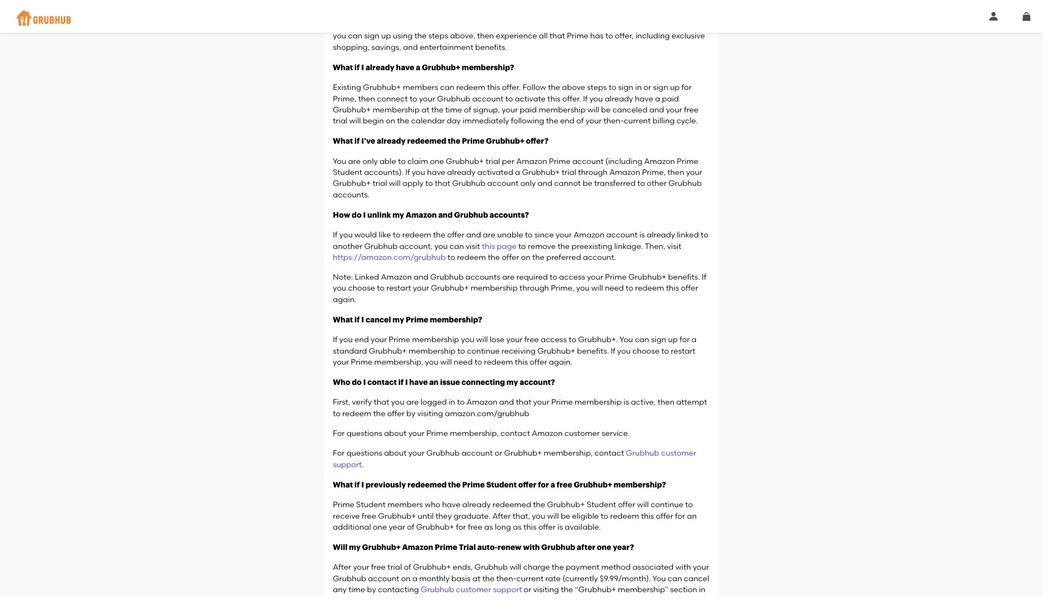 Task type: describe. For each thing, give the bounding box(es) containing it.
grubhub right other
[[669, 179, 702, 188]]

steps inside the this offer is only available to current prime members. to join prime and redeem your grubhub+ offer, you can sign up using the steps above, then experience all that prime has to offer, including exclusive shopping, savings, and entertainment benefits.
[[429, 31, 448, 41]]

then inside the this offer is only available to current prime members. to join prime and redeem your grubhub+ offer, you can sign up using the steps above, then experience all that prime has to offer, including exclusive shopping, savings, and entertainment benefits.
[[477, 31, 494, 41]]

up inside if you end your prime membership you will lose your free access to grubhub+. you can sign up for a standard grubhub+ membership to continue receiving grubhub+ benefits. if you choose to restart your prime membership, you will need to redeem this offer again.
[[668, 335, 678, 345]]

first,
[[333, 398, 350, 407]]

the inside prime student members who have already redeemed the grubhub+ student offer will continue to receive free grubhub+ until they graduate. after that, you will be eligible to redeem this offer for an additional one year of grubhub+ for free as long as this offer is available.
[[533, 500, 545, 510]]

free down graduate.
[[468, 523, 482, 532]]

membership down connect
[[373, 105, 420, 115]]

experience
[[496, 31, 537, 41]]

trial up activated
[[486, 157, 500, 166]]

again. inside if you end your prime membership you will lose your free access to grubhub+. you can sign up for a standard grubhub+ membership to continue receiving grubhub+ benefits. if you choose to restart your prime membership, you will need to redeem this offer again.
[[549, 358, 573, 367]]

redeem inside note: linked amazon and grubhub accounts are required to access your  prime grubhub+ benefits. if you choose to restart your grubhub+ membership through prime, you will need to redeem this offer again.
[[635, 284, 664, 293]]

0 horizontal spatial paid
[[520, 105, 537, 115]]

you inside if you end your prime membership you will lose your free access to grubhub+. you can sign up for a standard grubhub+ membership to continue receiving grubhub+ benefits. if you choose to restart your prime membership, you will need to redeem this offer again.
[[620, 335, 633, 345]]

support for your
[[333, 460, 362, 469]]

previously
[[366, 481, 406, 489]]

grubhub customer support link for grubhub+
[[333, 449, 696, 469]]

then inside the you are only able to claim one grubhub+ trial per amazon prime account (including amazon prime student accounts). if you have already activated a grubhub+ trial through amazon prime, then your grubhub+ trial will apply to that grubhub account only and cannot be transferred to other grubhub accounts.
[[668, 168, 684, 177]]

grubhub down auto-
[[475, 563, 508, 572]]

account up cannot
[[572, 157, 604, 166]]

another
[[333, 242, 362, 251]]

that right verify
[[374, 398, 389, 407]]

already inside if you would like to redeem the offer and are unable to since your amazon account is already linked to another grubhub account, you can visit
[[647, 230, 675, 240]]

this
[[333, 20, 348, 30]]

above,
[[450, 31, 475, 41]]

amazon down the offer?
[[516, 157, 547, 166]]

this page to remove the preexisting linkage. then, visit https://amazon.com/grubhub to redeem the offer on the preferred account.
[[333, 242, 682, 262]]

if inside existing grubhub+ members can redeem this offer. follow the above steps to sign in or sign up for prime, then connect to your grubhub account to activate this offer. if you already have a paid grubhub+ membership at the time of signup, your paid membership will be canceled and your free trial will begin on the calendar day immediately following the end of your then-current billing cycle.
[[583, 94, 588, 103]]

logged
[[421, 398, 447, 407]]

grubhub down monthly
[[421, 585, 454, 595]]

a inside existing grubhub+ members can redeem this offer. follow the above steps to sign in or sign up for prime, then connect to your grubhub account to activate this offer. if you already have a paid grubhub+ membership at the time of signup, your paid membership will be canceled and your free trial will begin on the calendar day immediately following the end of your then-current billing cycle.
[[655, 94, 660, 103]]

grubhub+ inside the this offer is only available to current prime members. to join prime and redeem your grubhub+ offer, you can sign up using the steps above, then experience all that prime has to offer, including exclusive shopping, savings, and entertainment benefits.
[[645, 20, 682, 30]]

visit inside "this page to remove the preexisting linkage. then, visit https://amazon.com/grubhub to redeem the offer on the preferred account."
[[667, 242, 682, 251]]

if you would like to redeem the offer and are unable to since your amazon account is already linked to another grubhub account, you can visit
[[333, 230, 709, 251]]

issue
[[440, 379, 460, 386]]

2 vertical spatial contact
[[595, 449, 624, 458]]

grubhub customer support link for grubhub
[[421, 585, 522, 595]]

your inside if you would like to redeem the offer and are unable to since your amazon account is already linked to another grubhub account, you can visit
[[556, 230, 572, 240]]

i left issue
[[405, 379, 408, 386]]

can inside after your free  trial of grubhub+ ends, grubhub will charge the payment method associated with your grubhub account on a monthly basis at the then-current rate (currently $9.99/month). you can cancel any time by contacting
[[668, 574, 682, 583]]

will inside the you are only able to claim one grubhub+ trial per amazon prime account (including amazon prime student accounts). if you have already activated a grubhub+ trial through amazon prime, then your grubhub+ trial will apply to that grubhub account only and cannot be transferred to other grubhub accounts.
[[389, 179, 401, 188]]

offer inside "this page to remove the preexisting linkage. then, visit https://amazon.com/grubhub to redeem the offer on the preferred account."
[[502, 253, 519, 262]]

0 vertical spatial membership?
[[462, 64, 514, 71]]

accounts?
[[490, 211, 529, 219]]

have inside the you are only able to claim one grubhub+ trial per amazon prime account (including amazon prime student accounts). if you have already activated a grubhub+ trial through amazon prime, then your grubhub+ trial will apply to that grubhub account only and cannot be transferred to other grubhub accounts.
[[427, 168, 445, 177]]

prime student members who have already redeemed the grubhub+ student offer will continue to receive free grubhub+ until they graduate. after that, you will be eligible to redeem this offer for an additional one year of grubhub+ for free as long as this offer is available.
[[333, 500, 697, 532]]

contacting
[[378, 585, 419, 595]]

after your free  trial of grubhub+ ends, grubhub will charge the payment method associated with your grubhub account on a monthly basis at the then-current rate (currently $9.99/month). you can cancel any time by contacting
[[333, 563, 709, 595]]

be inside existing grubhub+ members can redeem this offer. follow the above steps to sign in or sign up for prime, then connect to your grubhub account to activate this offer. if you already have a paid grubhub+ membership at the time of signup, your paid membership will be canceled and your free trial will begin on the calendar day immediately following the end of your then-current billing cycle.
[[601, 105, 611, 115]]

0 horizontal spatial contact
[[367, 379, 397, 386]]

trial up cannot
[[562, 168, 576, 177]]

grubhub left accounts?
[[454, 211, 488, 219]]

0 vertical spatial offer.
[[502, 83, 521, 92]]

membership down above
[[539, 105, 586, 115]]

they
[[436, 512, 452, 521]]

0 vertical spatial with
[[523, 544, 540, 551]]

cannot
[[554, 179, 581, 188]]

or visiting the "grubhub+ membership" section in
[[333, 585, 706, 596]]

if for what if i already have a grubhub+ membership?
[[355, 64, 360, 71]]

redeemed for already
[[407, 137, 446, 145]]

amazon down first, verify that you are logged in to amazon and that your prime membership is active, then attempt to redeem the offer by visiting amazon.com/grubhub
[[532, 429, 563, 438]]

the inside first, verify that you are logged in to amazon and that your prime membership is active, then attempt to redeem the offer by visiting amazon.com/grubhub
[[373, 409, 385, 418]]

grubhub up any
[[333, 574, 366, 583]]

do for how
[[352, 211, 362, 219]]

that,
[[513, 512, 530, 521]]

what for what if i cancel my prime membership?
[[333, 316, 353, 324]]

then inside existing grubhub+ members can redeem this offer. follow the above steps to sign in or sign up for prime, then connect to your grubhub account to activate this offer. if you already have a paid grubhub+ membership at the time of signup, your paid membership will be canceled and your free trial will begin on the calendar day immediately following the end of your then-current billing cycle.
[[358, 94, 375, 103]]

membership up who do i contact if i have an issue connecting my account?
[[409, 346, 456, 356]]

student up prime student members who have already redeemed the grubhub+ student offer will continue to receive free grubhub+ until they graduate. after that, you will be eligible to redeem this offer for an additional one year of grubhub+ for free as long as this offer is available. at bottom
[[486, 481, 517, 489]]

section
[[670, 585, 697, 595]]

standard
[[333, 346, 367, 356]]

claim
[[408, 157, 428, 166]]

account.
[[583, 253, 616, 262]]

https://amazon.com/grubhub
[[333, 253, 446, 262]]

free inside existing grubhub+ members can redeem this offer. follow the above steps to sign in or sign up for prime, then connect to your grubhub account to activate this offer. if you already have a paid grubhub+ membership at the time of signup, your paid membership will be canceled and your free trial will begin on the calendar day immediately following the end of your then-current billing cycle.
[[684, 105, 699, 115]]

transferred
[[594, 179, 636, 188]]

have inside prime student members who have already redeemed the grubhub+ student offer will continue to receive free grubhub+ until they graduate. after that, you will be eligible to redeem this offer for an additional one year of grubhub+ for free as long as this offer is available.
[[442, 500, 461, 510]]

account inside existing grubhub+ members can redeem this offer. follow the above steps to sign in or sign up for prime, then connect to your grubhub account to activate this offer. if you already have a paid grubhub+ membership at the time of signup, your paid membership will be canceled and your free trial will begin on the calendar day immediately following the end of your then-current billing cycle.
[[472, 94, 504, 103]]

then inside first, verify that you are logged in to amazon and that your prime membership is active, then attempt to redeem the offer by visiting amazon.com/grubhub
[[658, 398, 675, 407]]

restart inside note: linked amazon and grubhub accounts are required to access your  prime grubhub+ benefits. if you choose to restart your grubhub+ membership through prime, you will need to redeem this offer again.
[[387, 284, 411, 293]]

method
[[601, 563, 631, 572]]

can inside if you end your prime membership you will lose your free access to grubhub+. you can sign up for a standard grubhub+ membership to continue receiving grubhub+ benefits. if you choose to restart your prime membership, you will need to redeem this offer again.
[[635, 335, 649, 345]]

2 as from the left
[[513, 523, 522, 532]]

2 vertical spatial membership?
[[614, 481, 666, 489]]

follow
[[523, 83, 546, 92]]

accounts.
[[333, 190, 370, 199]]

about for prime
[[384, 429, 407, 438]]

redeemed inside prime student members who have already redeemed the grubhub+ student offer will continue to receive free grubhub+ until they graduate. after that, you will be eligible to redeem this offer for an additional one year of grubhub+ for free as long as this offer is available.
[[493, 500, 531, 510]]

the inside if you would like to redeem the offer and are unable to since your amazon account is already linked to another grubhub account, you can visit
[[433, 230, 445, 240]]

billing
[[653, 116, 675, 126]]

redeem inside prime student members who have already redeemed the grubhub+ student offer will continue to receive free grubhub+ until they graduate. after that, you will be eligible to redeem this offer for an additional one year of grubhub+ for free as long as this offer is available.
[[610, 512, 639, 521]]

preferred
[[546, 253, 581, 262]]

i for previously
[[361, 481, 364, 489]]

sign inside the this offer is only available to current prime members. to join prime and redeem your grubhub+ offer, you can sign up using the steps above, then experience all that prime has to offer, including exclusive shopping, savings, and entertainment benefits.
[[364, 31, 379, 41]]

unable
[[497, 230, 523, 240]]

amazon down (including
[[609, 168, 640, 177]]

what for what if i've already redeemed the prime grubhub+ offer?
[[333, 137, 353, 145]]

you are only able to claim one grubhub+ trial per amazon prime account (including amazon prime student accounts). if you have already activated a grubhub+ trial through amazon prime, then your grubhub+ trial will apply to that grubhub account only and cannot be transferred to other grubhub accounts.
[[333, 157, 702, 199]]

student down the previously
[[356, 500, 386, 510]]

will
[[333, 544, 348, 551]]

by inside after your free  trial of grubhub+ ends, grubhub will charge the payment method associated with your grubhub account on a monthly basis at the then-current rate (currently $9.99/month). you can cancel any time by contacting
[[367, 585, 376, 595]]

what if i previously redeemed the prime student offer for a free grubhub+ membership?
[[333, 481, 666, 489]]

will my grubhub+ amazon prime trial auto-renew with grubhub after one year?
[[333, 544, 634, 551]]

(currently
[[563, 574, 598, 583]]

verify
[[352, 398, 372, 407]]

activated
[[477, 168, 513, 177]]

visiting inside or visiting the "grubhub+ membership" section in
[[533, 585, 559, 595]]

account down activated
[[487, 179, 519, 188]]

is inside prime student members who have already redeemed the grubhub+ student offer will continue to receive free grubhub+ until they graduate. after that, you will be eligible to redeem this offer for an additional one year of grubhub+ for free as long as this offer is available.
[[558, 523, 563, 532]]

your inside the this offer is only available to current prime members. to join prime and redeem your grubhub+ offer, you can sign up using the steps above, then experience all that prime has to offer, including exclusive shopping, savings, and entertainment benefits.
[[626, 20, 643, 30]]

1 vertical spatial offer,
[[615, 31, 634, 41]]

if left issue
[[398, 379, 404, 386]]

basis
[[451, 574, 471, 583]]

amazon up other
[[644, 157, 675, 166]]

on inside existing grubhub+ members can redeem this offer. follow the above steps to sign in or sign up for prime, then connect to your grubhub account to activate this offer. if you already have a paid grubhub+ membership at the time of signup, your paid membership will be canceled and your free trial will begin on the calendar day immediately following the end of your then-current billing cycle.
[[386, 116, 395, 126]]

benefits. inside if you end your prime membership you will lose your free access to grubhub+. you can sign up for a standard grubhub+ membership to continue receiving grubhub+ benefits. if you choose to restart your prime membership, you will need to redeem this offer again.
[[577, 346, 609, 356]]

benefits. inside the this offer is only available to current prime members. to join prime and redeem your grubhub+ offer, you can sign up using the steps above, then experience all that prime has to offer, including exclusive shopping, savings, and entertainment benefits.
[[475, 43, 507, 52]]

grubhub down the for questions about your prime membership, contact amazon customer service.
[[426, 449, 460, 458]]

1 vertical spatial only
[[362, 157, 378, 166]]

i for already
[[361, 64, 364, 71]]

if inside if you would like to redeem the offer and are unable to since your amazon account is already linked to another grubhub account, you can visit
[[333, 230, 338, 240]]

preexisting
[[572, 242, 612, 251]]

grubhub down activated
[[452, 179, 486, 188]]

with inside after your free  trial of grubhub+ ends, grubhub will charge the payment method associated with your grubhub account on a monthly basis at the then-current rate (currently $9.99/month). you can cancel any time by contacting
[[676, 563, 691, 572]]

already down savings, on the left of page
[[366, 64, 395, 71]]

of inside prime student members who have already redeemed the grubhub+ student offer will continue to receive free grubhub+ until they graduate. after that, you will be eligible to redeem this offer for an additional one year of grubhub+ for free as long as this offer is available.
[[407, 523, 414, 532]]

grubhub logo image
[[16, 7, 71, 29]]

year?
[[613, 544, 634, 551]]

active,
[[631, 398, 656, 407]]

apply
[[403, 179, 424, 188]]

2 vertical spatial one
[[597, 544, 611, 551]]

already up able
[[377, 137, 406, 145]]

exclusive
[[672, 31, 705, 41]]

and inside note: linked amazon and grubhub accounts are required to access your  prime grubhub+ benefits. if you choose to restart your grubhub+ membership through prime, you will need to redeem this offer again.
[[414, 273, 429, 282]]

account down the for questions about your prime membership, contact amazon customer service.
[[462, 449, 493, 458]]

i for contact
[[363, 379, 366, 386]]

continue inside if you end your prime membership you will lose your free access to grubhub+. you can sign up for a standard grubhub+ membership to continue receiving grubhub+ benefits. if you choose to restart your prime membership, you will need to redeem this offer again.
[[467, 346, 500, 356]]

canceled
[[613, 105, 648, 115]]

customer for after your free  trial of grubhub+ ends, grubhub will charge the payment method associated with your grubhub account on a monthly basis at the then-current rate (currently $9.99/month). you can cancel any time by contacting
[[456, 585, 491, 595]]

for inside existing grubhub+ members can redeem this offer. follow the above steps to sign in or sign up for prime, then connect to your grubhub account to activate this offer. if you already have a paid grubhub+ membership at the time of signup, your paid membership will be canceled and your free trial will begin on the calendar day immediately following the end of your then-current billing cycle.
[[682, 83, 692, 92]]

free up 'additional' at the bottom left of the page
[[362, 512, 376, 521]]

per
[[502, 157, 515, 166]]

or inside or visiting the "grubhub+ membership" section in
[[524, 585, 531, 595]]

receiving
[[502, 346, 536, 356]]

this inside if you end your prime membership you will lose your free access to grubhub+. you can sign up for a standard grubhub+ membership to continue receiving grubhub+ benefits. if you choose to restart your prime membership, you will need to redeem this offer again.
[[515, 358, 528, 367]]

connect
[[377, 94, 408, 103]]

at inside after your free  trial of grubhub+ ends, grubhub will charge the payment method associated with your grubhub account on a monthly basis at the then-current rate (currently $9.99/month). you can cancel any time by contacting
[[473, 574, 481, 583]]

members.
[[491, 20, 528, 30]]

lose
[[490, 335, 505, 345]]

already inside prime student members who have already redeemed the grubhub+ student offer will continue to receive free grubhub+ until they graduate. after that, you will be eligible to redeem this offer for an additional one year of grubhub+ for free as long as this offer is available.
[[462, 500, 491, 510]]

0 horizontal spatial cancel
[[366, 316, 391, 324]]

(including
[[606, 157, 642, 166]]

how
[[333, 211, 350, 219]]

membership"
[[618, 585, 668, 595]]

choose inside note: linked amazon and grubhub accounts are required to access your  prime grubhub+ benefits. if you choose to restart your grubhub+ membership through prime, you will need to redeem this offer again.
[[348, 284, 375, 293]]

required
[[517, 273, 548, 282]]

first, verify that you are logged in to amazon and that your prime membership is active, then attempt to redeem the offer by visiting amazon.com/grubhub
[[333, 398, 707, 418]]

have inside existing grubhub+ members can redeem this offer. follow the above steps to sign in or sign up for prime, then connect to your grubhub account to activate this offer. if you already have a paid grubhub+ membership at the time of signup, your paid membership will be canceled and your free trial will begin on the calendar day immediately following the end of your then-current billing cycle.
[[635, 94, 653, 103]]

above
[[562, 83, 585, 92]]

free up eligible
[[557, 481, 572, 489]]

then,
[[645, 242, 665, 251]]

prime inside first, verify that you are logged in to amazon and that your prime membership is active, then attempt to redeem the offer by visiting amazon.com/grubhub
[[551, 398, 573, 407]]

calendar
[[411, 116, 445, 126]]

join
[[541, 20, 554, 30]]

existing
[[333, 83, 361, 92]]

that inside the this offer is only available to current prime members. to join prime and redeem your grubhub+ offer, you can sign up using the steps above, then experience all that prime has to offer, including exclusive shopping, savings, and entertainment benefits.
[[550, 31, 565, 41]]

by inside first, verify that you are logged in to amazon and that your prime membership is active, then attempt to redeem the offer by visiting amazon.com/grubhub
[[406, 409, 415, 418]]

amazon down 'year'
[[402, 544, 433, 551]]

using
[[393, 31, 413, 41]]

student up eligible
[[587, 500, 616, 510]]

immediately
[[463, 116, 509, 126]]

charge
[[523, 563, 550, 572]]

1 vertical spatial offer.
[[563, 94, 581, 103]]

and inside the you are only able to claim one grubhub+ trial per amazon prime account (including amazon prime student accounts). if you have already activated a grubhub+ trial through amazon prime, then your grubhub+ trial will apply to that grubhub account only and cannot be transferred to other grubhub accounts.
[[538, 179, 552, 188]]

this page link
[[482, 242, 517, 251]]

linked
[[677, 230, 699, 240]]

redeem inside if you end your prime membership you will lose your free access to grubhub+. you can sign up for a standard grubhub+ membership to continue receiving grubhub+ benefits. if you choose to restart your prime membership, you will need to redeem this offer again.
[[484, 358, 513, 367]]

are inside the you are only able to claim one grubhub+ trial per amazon prime account (including amazon prime student accounts). if you have already activated a grubhub+ trial through amazon prime, then your grubhub+ trial will apply to that grubhub account only and cannot be transferred to other grubhub accounts.
[[348, 157, 361, 166]]

0 vertical spatial an
[[429, 379, 439, 386]]

what if i cancel my prime membership?
[[333, 316, 482, 324]]

grubhub+ inside after your free  trial of grubhub+ ends, grubhub will charge the payment method associated with your grubhub account on a monthly basis at the then-current rate (currently $9.99/month). you can cancel any time by contacting
[[413, 563, 451, 572]]

redeem inside if you would like to redeem the offer and are unable to since your amazon account is already linked to another grubhub account, you can visit
[[402, 230, 431, 240]]

i for cancel
[[361, 316, 364, 324]]

auto-
[[477, 544, 498, 551]]

have down savings, on the left of page
[[396, 64, 414, 71]]

or inside existing grubhub+ members can redeem this offer. follow the above steps to sign in or sign up for prime, then connect to your grubhub account to activate this offer. if you already have a paid grubhub+ membership at the time of signup, your paid membership will be canceled and your free trial will begin on the calendar day immediately following the end of your then-current billing cycle.
[[644, 83, 651, 92]]

year
[[389, 523, 405, 532]]

prime, inside note: linked amazon and grubhub accounts are required to access your  prime grubhub+ benefits. if you choose to restart your grubhub+ membership through prime, you will need to redeem this offer again.
[[551, 284, 574, 293]]

note:
[[333, 273, 353, 282]]

grubhub customer support for grubhub
[[421, 585, 522, 595]]

ends,
[[453, 563, 473, 572]]

offer?
[[526, 137, 549, 145]]

available.
[[565, 523, 601, 532]]

since
[[535, 230, 554, 240]]

grubhub customer support for grubhub+
[[333, 449, 696, 469]]

renew
[[498, 544, 522, 551]]

2 vertical spatial only
[[520, 179, 536, 188]]

small image
[[1022, 12, 1031, 21]]

0 vertical spatial customer
[[565, 429, 600, 438]]

if you end your prime membership you will lose your free access to grubhub+. you can sign up for a standard grubhub+ membership to continue receiving grubhub+ benefits. if you choose to restart your prime membership, you will need to redeem this offer again.
[[333, 335, 697, 367]]

0 vertical spatial offer,
[[684, 20, 703, 30]]

membership inside first, verify that you are logged in to amazon and that your prime membership is active, then attempt to redeem the offer by visiting amazon.com/grubhub
[[575, 398, 622, 407]]

unlink
[[367, 211, 391, 219]]

offer inside the this offer is only available to current prime members. to join prime and redeem your grubhub+ offer, you can sign up using the steps above, then experience all that prime has to offer, including exclusive shopping, savings, and entertainment benefits.
[[350, 20, 367, 30]]

receive
[[333, 512, 360, 521]]

if for what if i previously redeemed the prime student offer for a free grubhub+ membership?
[[355, 481, 360, 489]]

1 vertical spatial membership,
[[450, 429, 499, 438]]

at inside existing grubhub+ members can redeem this offer. follow the above steps to sign in or sign up for prime, then connect to your grubhub account to activate this offer. if you already have a paid grubhub+ membership at the time of signup, your paid membership will be canceled and your free trial will begin on the calendar day immediately following the end of your then-current billing cycle.
[[422, 105, 430, 115]]

existing grubhub+ members can redeem this offer. follow the above steps to sign in or sign up for prime, then connect to your grubhub account to activate this offer. if you already have a paid grubhub+ membership at the time of signup, your paid membership will be canceled and your free trial will begin on the calendar day immediately following the end of your then-current billing cycle.
[[333, 83, 699, 126]]

following
[[511, 116, 544, 126]]

rate
[[545, 574, 561, 583]]

i for unlink
[[363, 211, 366, 219]]

prime, inside the you are only able to claim one grubhub+ trial per amazon prime account (including amazon prime student accounts). if you have already activated a grubhub+ trial through amazon prime, then your grubhub+ trial will apply to that grubhub account only and cannot be transferred to other grubhub accounts.
[[642, 168, 666, 177]]

visiting inside first, verify that you are logged in to amazon and that your prime membership is active, then attempt to redeem the offer by visiting amazon.com/grubhub
[[417, 409, 443, 418]]

service.
[[602, 429, 630, 438]]

1 horizontal spatial contact
[[501, 429, 530, 438]]

already inside the you are only able to claim one grubhub+ trial per amazon prime account (including amazon prime student accounts). if you have already activated a grubhub+ trial through amazon prime, then your grubhub+ trial will apply to that grubhub account only and cannot be transferred to other grubhub accounts.
[[447, 168, 476, 177]]

is inside if you would like to redeem the offer and are unable to since your amazon account is already linked to another grubhub account, you can visit
[[640, 230, 645, 240]]

accounts).
[[364, 168, 404, 177]]



Task type: vqa. For each thing, say whether or not it's contained in the screenshot.
OAXACA
no



Task type: locate. For each thing, give the bounding box(es) containing it.
graduate.
[[454, 512, 491, 521]]

do
[[352, 211, 362, 219], [352, 379, 362, 386]]

0 horizontal spatial or
[[495, 449, 502, 458]]

1 vertical spatial questions
[[347, 449, 382, 458]]

after inside after your free  trial of grubhub+ ends, grubhub will charge the payment method associated with your grubhub account on a monthly basis at the then-current rate (currently $9.99/month). you can cancel any time by contacting
[[333, 563, 351, 572]]

grubhub customer support link
[[333, 449, 696, 469], [421, 585, 522, 595]]

current up the above,
[[439, 20, 466, 30]]

available
[[393, 20, 428, 30]]

1 vertical spatial paid
[[520, 105, 537, 115]]

1 horizontal spatial be
[[583, 179, 592, 188]]

1 horizontal spatial end
[[560, 116, 575, 126]]

support up receive
[[333, 460, 362, 469]]

be right cannot
[[583, 179, 592, 188]]

0 vertical spatial benefits.
[[475, 43, 507, 52]]

can down "how do i unlink my amazon and grubhub accounts?"
[[450, 242, 464, 251]]

1 horizontal spatial choose
[[633, 346, 660, 356]]

as left long
[[484, 523, 493, 532]]

one inside the you are only able to claim one grubhub+ trial per amazon prime account (including amazon prime student accounts). if you have already activated a grubhub+ trial through amazon prime, then your grubhub+ trial will apply to that grubhub account only and cannot be transferred to other grubhub accounts.
[[430, 157, 444, 166]]

of left the 'signup,' on the left of page
[[464, 105, 471, 115]]

for questions about your grubhub account or grubhub+ membership, contact
[[333, 449, 626, 458]]

signup,
[[473, 105, 500, 115]]

student inside the you are only able to claim one grubhub+ trial per amazon prime account (including amazon prime student accounts). if you have already activated a grubhub+ trial through amazon prime, then your grubhub+ trial will apply to that grubhub account only and cannot be transferred to other grubhub accounts.
[[333, 168, 362, 177]]

0 vertical spatial current
[[439, 20, 466, 30]]

on
[[386, 116, 395, 126], [521, 253, 531, 262], [401, 574, 411, 583]]

$9.99/month).
[[600, 574, 651, 583]]

if
[[583, 94, 588, 103], [405, 168, 410, 177], [333, 230, 338, 240], [702, 273, 707, 282], [333, 335, 338, 345], [611, 346, 616, 356]]

1 vertical spatial current
[[624, 116, 651, 126]]

cancel
[[366, 316, 391, 324], [684, 574, 709, 583]]

the
[[415, 31, 427, 41], [548, 83, 560, 92], [431, 105, 444, 115], [397, 116, 409, 126], [546, 116, 558, 126], [448, 137, 460, 145], [433, 230, 445, 240], [558, 242, 570, 251], [488, 253, 500, 262], [532, 253, 545, 262], [373, 409, 385, 418], [448, 481, 461, 489], [533, 500, 545, 510], [552, 563, 564, 572], [482, 574, 495, 583], [561, 585, 573, 595]]

customer left service.
[[565, 429, 600, 438]]

then down existing
[[358, 94, 375, 103]]

2 vertical spatial you
[[653, 574, 666, 583]]

what up receive
[[333, 481, 353, 489]]

0 horizontal spatial time
[[349, 585, 365, 595]]

1 vertical spatial visiting
[[533, 585, 559, 595]]

as
[[484, 523, 493, 532], [513, 523, 522, 532]]

only up accounts).
[[362, 157, 378, 166]]

day
[[447, 116, 461, 126]]

2 questions from the top
[[347, 449, 382, 458]]

to
[[429, 20, 437, 30], [606, 31, 613, 41], [609, 83, 616, 92], [410, 94, 417, 103], [505, 94, 513, 103], [398, 157, 406, 166], [425, 179, 433, 188], [637, 179, 645, 188], [393, 230, 401, 240], [525, 230, 533, 240], [701, 230, 709, 240], [518, 242, 526, 251], [448, 253, 455, 262], [550, 273, 557, 282], [377, 284, 385, 293], [626, 284, 633, 293], [569, 335, 576, 345], [458, 346, 465, 356], [661, 346, 669, 356], [475, 358, 482, 367], [457, 398, 465, 407], [333, 409, 341, 418], [685, 500, 693, 510], [601, 512, 608, 521]]

redeem up has
[[596, 20, 625, 30]]

then- inside after your free  trial of grubhub+ ends, grubhub will charge the payment method associated with your grubhub account on a monthly basis at the then-current rate (currently $9.99/month). you can cancel any time by contacting
[[496, 574, 517, 583]]

need up issue
[[454, 358, 473, 367]]

through inside note: linked amazon and grubhub accounts are required to access your  prime grubhub+ benefits. if you choose to restart your grubhub+ membership through prime, you will need to redeem this offer again.
[[520, 284, 549, 293]]

0 horizontal spatial need
[[454, 358, 473, 367]]

can inside the this offer is only available to current prime members. to join prime and redeem your grubhub+ offer, you can sign up using the steps above, then experience all that prime has to offer, including exclusive shopping, savings, and entertainment benefits.
[[348, 31, 362, 41]]

grubhub down service.
[[626, 449, 659, 458]]

trial left begin
[[333, 116, 347, 126]]

end inside if you end your prime membership you will lose your free access to grubhub+. you can sign up for a standard grubhub+ membership to continue receiving grubhub+ benefits. if you choose to restart your prime membership, you will need to redeem this offer again.
[[355, 335, 369, 345]]

benefits.
[[475, 43, 507, 52], [668, 273, 700, 282], [577, 346, 609, 356]]

0 horizontal spatial on
[[386, 116, 395, 126]]

what if i already have a grubhub+ membership?
[[333, 64, 514, 71]]

membership inside note: linked amazon and grubhub accounts are required to access your  prime grubhub+ benefits. if you choose to restart your grubhub+ membership through prime, you will need to redeem this offer again.
[[471, 284, 518, 293]]

what for what if i already have a grubhub+ membership?
[[333, 64, 353, 71]]

1 vertical spatial members
[[388, 500, 423, 510]]

0 horizontal spatial end
[[355, 335, 369, 345]]

note: linked amazon and grubhub accounts are required to access your  prime grubhub+ benefits. if you choose to restart your grubhub+ membership through prime, you will need to redeem this offer again.
[[333, 273, 707, 304]]

0 vertical spatial by
[[406, 409, 415, 418]]

redeemed for previously
[[408, 481, 447, 489]]

1 vertical spatial time
[[349, 585, 365, 595]]

you right the grubhub+.
[[620, 335, 633, 345]]

0 vertical spatial at
[[422, 105, 430, 115]]

1 horizontal spatial support
[[493, 585, 522, 595]]

redeem inside the this offer is only available to current prime members. to join prime and redeem your grubhub+ offer, you can sign up using the steps above, then experience all that prime has to offer, including exclusive shopping, savings, and entertainment benefits.
[[596, 20, 625, 30]]

redeem inside existing grubhub+ members can redeem this offer. follow the above steps to sign in or sign up for prime, then connect to your grubhub account to activate this offer. if you already have a paid grubhub+ membership at the time of signup, your paid membership will be canceled and your free trial will begin on the calendar day immediately following the end of your then-current billing cycle.
[[456, 83, 485, 92]]

can up section at the bottom right
[[668, 574, 682, 583]]

offer inside if you would like to redeem the offer and are unable to since your amazon account is already linked to another grubhub account, you can visit
[[447, 230, 465, 240]]

and inside first, verify that you are logged in to amazon and that your prime membership is active, then attempt to redeem the offer by visiting amazon.com/grubhub
[[499, 398, 514, 407]]

you
[[333, 157, 346, 166], [620, 335, 633, 345], [653, 574, 666, 583]]

free
[[684, 105, 699, 115], [524, 335, 539, 345], [557, 481, 572, 489], [362, 512, 376, 521], [468, 523, 482, 532], [371, 563, 386, 572]]

.
[[362, 460, 364, 469]]

offer,
[[684, 20, 703, 30], [615, 31, 634, 41]]

with up section at the bottom right
[[676, 563, 691, 572]]

this
[[487, 83, 500, 92], [548, 94, 561, 103], [482, 242, 495, 251], [666, 284, 679, 293], [515, 358, 528, 367], [641, 512, 654, 521], [523, 523, 537, 532]]

already up graduate.
[[462, 500, 491, 510]]

1 vertical spatial or
[[495, 449, 502, 458]]

1 vertical spatial about
[[384, 449, 407, 458]]

begin
[[363, 116, 384, 126]]

already inside existing grubhub+ members can redeem this offer. follow the above steps to sign in or sign up for prime, then connect to your grubhub account to activate this offer. if you already have a paid grubhub+ membership at the time of signup, your paid membership will be canceled and your free trial will begin on the calendar day immediately following the end of your then-current billing cycle.
[[605, 94, 633, 103]]

i've
[[361, 137, 375, 145]]

grubhub left accounts
[[430, 273, 464, 282]]

only up savings, on the left of page
[[376, 20, 391, 30]]

in up canceled at the right
[[635, 83, 642, 92]]

membership
[[373, 105, 420, 115], [539, 105, 586, 115], [471, 284, 518, 293], [412, 335, 459, 345], [409, 346, 456, 356], [575, 398, 622, 407]]

amazon inside if you would like to redeem the offer and are unable to since your amazon account is already linked to another grubhub account, you can visit
[[574, 230, 605, 240]]

members up the until
[[388, 500, 423, 510]]

0 horizontal spatial benefits.
[[475, 43, 507, 52]]

1 vertical spatial grubhub customer support
[[421, 585, 522, 595]]

one right after
[[597, 544, 611, 551]]

that right "apply" on the left of the page
[[435, 179, 450, 188]]

in right section at the bottom right
[[699, 585, 706, 595]]

and inside if you would like to redeem the offer and are unable to since your amazon account is already linked to another grubhub account, you can visit
[[466, 230, 481, 240]]

0 horizontal spatial by
[[367, 585, 376, 595]]

0 vertical spatial for
[[333, 429, 345, 438]]

0 vertical spatial be
[[601, 105, 611, 115]]

1 vertical spatial continue
[[651, 500, 684, 510]]

1 horizontal spatial then-
[[604, 116, 624, 126]]

will inside after your free  trial of grubhub+ ends, grubhub will charge the payment method associated with your grubhub account on a monthly basis at the then-current rate (currently $9.99/month). you can cancel any time by contacting
[[510, 563, 521, 572]]

or
[[644, 83, 651, 92], [495, 449, 502, 458], [524, 585, 531, 595]]

access left the grubhub+.
[[541, 335, 567, 345]]

the inside the this offer is only available to current prime members. to join prime and redeem your grubhub+ offer, you can sign up using the steps above, then experience all that prime has to offer, including exclusive shopping, savings, and entertainment benefits.
[[415, 31, 427, 41]]

about for grubhub
[[384, 449, 407, 458]]

1 horizontal spatial offer,
[[684, 20, 703, 30]]

entertainment
[[420, 43, 473, 52]]

visit
[[466, 242, 480, 251], [667, 242, 682, 251]]

your inside first, verify that you are logged in to amazon and that your prime membership is active, then attempt to redeem the offer by visiting amazon.com/grubhub
[[533, 398, 550, 407]]

0 vertical spatial redeemed
[[407, 137, 446, 145]]

1 vertical spatial access
[[541, 335, 567, 345]]

1 horizontal spatial in
[[635, 83, 642, 92]]

support inside the grubhub customer support
[[333, 460, 362, 469]]

on inside after your free  trial of grubhub+ ends, grubhub will charge the payment method associated with your grubhub account on a monthly basis at the then-current rate (currently $9.99/month). you can cancel any time by contacting
[[401, 574, 411, 583]]

access inside note: linked amazon and grubhub accounts are required to access your  prime grubhub+ benefits. if you choose to restart your grubhub+ membership through prime, you will need to redeem this offer again.
[[559, 273, 585, 282]]

in for or visiting the "grubhub+ membership" section in
[[699, 585, 706, 595]]

offer inside first, verify that you are logged in to amazon and that your prime membership is active, then attempt to redeem the offer by visiting amazon.com/grubhub
[[387, 409, 405, 418]]

paid up billing
[[662, 94, 679, 103]]

free inside after your free  trial of grubhub+ ends, grubhub will charge the payment method associated with your grubhub account on a monthly basis at the then-current rate (currently $9.99/month). you can cancel any time by contacting
[[371, 563, 386, 572]]

redeem inside first, verify that you are logged in to amazon and that your prime membership is active, then attempt to redeem the offer by visiting amazon.com/grubhub
[[342, 409, 371, 418]]

https://amazon.com/grubhub link
[[333, 253, 446, 262]]

trial down accounts).
[[373, 179, 387, 188]]

do for who
[[352, 379, 362, 386]]

1 vertical spatial redeemed
[[408, 481, 447, 489]]

an
[[429, 379, 439, 386], [687, 512, 697, 521]]

redeem up "year?"
[[610, 512, 639, 521]]

1 vertical spatial membership?
[[430, 316, 482, 324]]

if for what if i cancel my prime membership?
[[355, 316, 360, 324]]

1 do from the top
[[352, 211, 362, 219]]

trial inside after your free  trial of grubhub+ ends, grubhub will charge the payment method associated with your grubhub account on a monthly basis at the then-current rate (currently $9.99/month). you can cancel any time by contacting
[[388, 563, 402, 572]]

can inside if you would like to redeem the offer and are unable to since your amazon account is already linked to another grubhub account, you can visit
[[450, 242, 464, 251]]

small image
[[990, 12, 998, 21]]

contact down service.
[[595, 449, 624, 458]]

have up logged
[[409, 379, 428, 386]]

0 vertical spatial access
[[559, 273, 585, 282]]

of
[[464, 105, 471, 115], [576, 116, 584, 126], [407, 523, 414, 532], [404, 563, 411, 572]]

able
[[380, 157, 396, 166]]

grubhub customer support down basis
[[421, 585, 522, 595]]

payment
[[566, 563, 600, 572]]

0 vertical spatial one
[[430, 157, 444, 166]]

paid
[[662, 94, 679, 103], [520, 105, 537, 115]]

0 vertical spatial about
[[384, 429, 407, 438]]

steps inside existing grubhub+ members can redeem this offer. follow the above steps to sign in or sign up for prime, then connect to your grubhub account to activate this offer. if you already have a paid grubhub+ membership at the time of signup, your paid membership will be canceled and your free trial will begin on the calendar day immediately following the end of your then-current billing cycle.
[[587, 83, 607, 92]]

you inside the this offer is only available to current prime members. to join prime and redeem your grubhub+ offer, you can sign up using the steps above, then experience all that prime has to offer, including exclusive shopping, savings, and entertainment benefits.
[[333, 31, 346, 41]]

prime
[[468, 20, 489, 30], [556, 20, 577, 30], [567, 31, 589, 41], [462, 137, 485, 145], [549, 157, 571, 166], [677, 157, 699, 166], [605, 273, 627, 282], [406, 316, 428, 324], [389, 335, 410, 345], [351, 358, 372, 367], [551, 398, 573, 407], [426, 429, 448, 438], [462, 481, 485, 489], [333, 500, 354, 510], [435, 544, 457, 551]]

1 vertical spatial customer
[[661, 449, 696, 458]]

prime inside note: linked amazon and grubhub accounts are required to access your  prime grubhub+ benefits. if you choose to restart your grubhub+ membership through prime, you will need to redeem this offer again.
[[605, 273, 627, 282]]

grubhub customer support link down basis
[[421, 585, 522, 595]]

is up savings, on the left of page
[[369, 20, 374, 30]]

until
[[418, 512, 434, 521]]

0 horizontal spatial through
[[520, 284, 549, 293]]

up inside existing grubhub+ members can redeem this offer. follow the above steps to sign in or sign up for prime, then connect to your grubhub account to activate this offer. if you already have a paid grubhub+ membership at the time of signup, your paid membership will be canceled and your free trial will begin on the calendar day immediately following the end of your then-current billing cycle.
[[670, 83, 680, 92]]

1 vertical spatial up
[[670, 83, 680, 92]]

if left the 'i've'
[[355, 137, 360, 145]]

is left available.
[[558, 523, 563, 532]]

0 horizontal spatial one
[[373, 523, 387, 532]]

benefits. down the grubhub+.
[[577, 346, 609, 356]]

that down account?
[[516, 398, 532, 407]]

contact down first, verify that you are logged in to amazon and that your prime membership is active, then attempt to redeem the offer by visiting amazon.com/grubhub
[[501, 429, 530, 438]]

that inside the you are only able to claim one grubhub+ trial per amazon prime account (including amazon prime student accounts). if you have already activated a grubhub+ trial through amazon prime, then your grubhub+ trial will apply to that grubhub account only and cannot be transferred to other grubhub accounts.
[[435, 179, 450, 188]]

free inside if you end your prime membership you will lose your free access to grubhub+. you can sign up for a standard grubhub+ membership to continue receiving grubhub+ benefits. if you choose to restart your prime membership, you will need to redeem this offer again.
[[524, 335, 539, 345]]

redeem up accounts
[[457, 253, 486, 262]]

on up contacting
[[401, 574, 411, 583]]

account up linkage.
[[606, 230, 638, 240]]

you inside the you are only able to claim one grubhub+ trial per amazon prime account (including amazon prime student accounts). if you have already activated a grubhub+ trial through amazon prime, then your grubhub+ trial will apply to that grubhub account only and cannot be transferred to other grubhub accounts.
[[412, 168, 425, 177]]

1 vertical spatial need
[[454, 358, 473, 367]]

redeemed up that,
[[493, 500, 531, 510]]

time right any
[[349, 585, 365, 595]]

your inside the you are only able to claim one grubhub+ trial per amazon prime account (including amazon prime student accounts). if you have already activated a grubhub+ trial through amazon prime, then your grubhub+ trial will apply to that grubhub account only and cannot be transferred to other grubhub accounts.
[[686, 168, 702, 177]]

3 what from the top
[[333, 316, 353, 324]]

redeem down then,
[[635, 284, 664, 293]]

what if i've already redeemed the prime grubhub+ offer?
[[333, 137, 549, 145]]

0 vertical spatial you
[[333, 157, 346, 166]]

offer.
[[502, 83, 521, 92], [563, 94, 581, 103]]

connecting
[[462, 379, 505, 386]]

1 for from the top
[[333, 429, 345, 438]]

0 horizontal spatial in
[[449, 398, 455, 407]]

grubhub customer support link up what if i previously redeemed the prime student offer for a free grubhub+ membership?
[[333, 449, 696, 469]]

1 horizontal spatial by
[[406, 409, 415, 418]]

0 vertical spatial paid
[[662, 94, 679, 103]]

are left logged
[[406, 398, 419, 407]]

0 vertical spatial or
[[644, 83, 651, 92]]

if down shopping,
[[355, 64, 360, 71]]

2 horizontal spatial contact
[[595, 449, 624, 458]]

if inside note: linked amazon and grubhub accounts are required to access your  prime grubhub+ benefits. if you choose to restart your grubhub+ membership through prime, you will need to redeem this offer again.
[[702, 273, 707, 282]]

1 horizontal spatial paid
[[662, 94, 679, 103]]

offer. down above
[[563, 94, 581, 103]]

are inside if you would like to redeem the offer and are unable to since your amazon account is already linked to another grubhub account, you can visit
[[483, 230, 495, 240]]

1 visit from the left
[[466, 242, 480, 251]]

0 horizontal spatial steps
[[429, 31, 448, 41]]

0 vertical spatial members
[[403, 83, 438, 92]]

support for trial
[[493, 585, 522, 595]]

2 vertical spatial redeemed
[[493, 500, 531, 510]]

1 vertical spatial choose
[[633, 346, 660, 356]]

are up this page link
[[483, 230, 495, 240]]

grubhub customer support
[[333, 449, 696, 469], [421, 585, 522, 595]]

trial up contacting
[[388, 563, 402, 572]]

1 horizontal spatial steps
[[587, 83, 607, 92]]

after up long
[[492, 512, 511, 521]]

accounts
[[466, 273, 500, 282]]

0 vertical spatial after
[[492, 512, 511, 521]]

1 vertical spatial steps
[[587, 83, 607, 92]]

1 vertical spatial benefits.
[[668, 273, 700, 282]]

steps up entertainment
[[429, 31, 448, 41]]

1 horizontal spatial visiting
[[533, 585, 559, 595]]

steps
[[429, 31, 448, 41], [587, 83, 607, 92]]

members inside existing grubhub+ members can redeem this offer. follow the above steps to sign in or sign up for prime, then connect to your grubhub account to activate this offer. if you already have a paid grubhub+ membership at the time of signup, your paid membership will be canceled and your free trial will begin on the calendar day immediately following the end of your then-current billing cycle.
[[403, 83, 438, 92]]

members for grubhub+
[[388, 500, 423, 510]]

questions for for questions about your grubhub account or grubhub+ membership, contact
[[347, 449, 382, 458]]

1 horizontal spatial again.
[[549, 358, 573, 367]]

access inside if you end your prime membership you will lose your free access to grubhub+. you can sign up for a standard grubhub+ membership to continue receiving grubhub+ benefits. if you choose to restart your prime membership, you will need to redeem this offer again.
[[541, 335, 567, 345]]

2 horizontal spatial in
[[699, 585, 706, 595]]

account?
[[520, 379, 555, 386]]

0 vertical spatial grubhub customer support
[[333, 449, 696, 469]]

account inside if you would like to redeem the offer and are unable to since your amazon account is already linked to another grubhub account, you can visit
[[606, 230, 638, 240]]

support down renew
[[493, 585, 522, 595]]

0 vertical spatial need
[[605, 284, 624, 293]]

choose up active,
[[633, 346, 660, 356]]

choose inside if you end your prime membership you will lose your free access to grubhub+. you can sign up for a standard grubhub+ membership to continue receiving grubhub+ benefits. if you choose to restart your prime membership, you will need to redeem this offer again.
[[633, 346, 660, 356]]

grubhub+.
[[578, 335, 618, 345]]

prime, down existing
[[333, 94, 356, 103]]

the inside or visiting the "grubhub+ membership" section in
[[561, 585, 573, 595]]

through
[[578, 168, 608, 177], [520, 284, 549, 293]]

customer for for questions about your grubhub account or grubhub+ membership, contact
[[661, 449, 696, 458]]

end inside existing grubhub+ members can redeem this offer. follow the above steps to sign in or sign up for prime, then connect to your grubhub account to activate this offer. if you already have a paid grubhub+ membership at the time of signup, your paid membership will be canceled and your free trial will begin on the calendar day immediately following the end of your then-current billing cycle.
[[560, 116, 575, 126]]

2 vertical spatial be
[[561, 512, 570, 521]]

0 horizontal spatial visiting
[[417, 409, 443, 418]]

if for what if i've already redeemed the prime grubhub+ offer?
[[355, 137, 360, 145]]

or down the for questions about your prime membership, contact amazon customer service.
[[495, 449, 502, 458]]

offer inside note: linked amazon and grubhub accounts are required to access your  prime grubhub+ benefits. if you choose to restart your grubhub+ membership through prime, you will need to redeem this offer again.
[[681, 284, 698, 293]]

are inside note: linked amazon and grubhub accounts are required to access your  prime grubhub+ benefits. if you choose to restart your grubhub+ membership through prime, you will need to redeem this offer again.
[[502, 273, 515, 282]]

0 vertical spatial then-
[[604, 116, 624, 126]]

0 vertical spatial through
[[578, 168, 608, 177]]

paid up following
[[520, 105, 537, 115]]

can inside existing grubhub+ members can redeem this offer. follow the above steps to sign in or sign up for prime, then connect to your grubhub account to activate this offer. if you already have a paid grubhub+ membership at the time of signup, your paid membership will be canceled and your free trial will begin on the calendar day immediately following the end of your then-current billing cycle.
[[440, 83, 454, 92]]

for questions about your prime membership, contact amazon customer service.
[[333, 429, 630, 438]]

customer down basis
[[456, 585, 491, 595]]

support
[[333, 460, 362, 469], [493, 585, 522, 595]]

2 what from the top
[[333, 137, 353, 145]]

0 vertical spatial contact
[[367, 379, 397, 386]]

i left unlink
[[363, 211, 366, 219]]

membership down what if i cancel my prime membership?
[[412, 335, 459, 345]]

1 as from the left
[[484, 523, 493, 532]]

2 visit from the left
[[667, 242, 682, 251]]

benefits. down linked
[[668, 273, 700, 282]]

for inside if you end your prime membership you will lose your free access to grubhub+. you can sign up for a standard grubhub+ membership to continue receiving grubhub+ benefits. if you choose to restart your prime membership, you will need to redeem this offer again.
[[680, 335, 690, 345]]

sign inside if you end your prime membership you will lose your free access to grubhub+. you can sign up for a standard grubhub+ membership to continue receiving grubhub+ benefits. if you choose to restart your prime membership, you will need to redeem this offer again.
[[651, 335, 666, 345]]

shopping,
[[333, 43, 370, 52]]

at right basis
[[473, 574, 481, 583]]

including
[[636, 31, 670, 41]]

1 horizontal spatial with
[[676, 563, 691, 572]]

of down above
[[576, 116, 584, 126]]

do right 'how'
[[352, 211, 362, 219]]

on right begin
[[386, 116, 395, 126]]

what for what if i previously redeemed the prime student offer for a free grubhub+ membership?
[[333, 481, 353, 489]]

2 vertical spatial or
[[524, 585, 531, 595]]

after inside prime student members who have already redeemed the grubhub+ student offer will continue to receive free grubhub+ until they graduate. after that, you will be eligible to redeem this offer for an additional one year of grubhub+ for free as long as this offer is available.
[[492, 512, 511, 521]]

then- inside existing grubhub+ members can redeem this offer. follow the above steps to sign in or sign up for prime, then connect to your grubhub account to activate this offer. if you already have a paid grubhub+ membership at the time of signup, your paid membership will be canceled and your free trial will begin on the calendar day immediately following the end of your then-current billing cycle.
[[604, 116, 624, 126]]

0 horizontal spatial offer.
[[502, 83, 521, 92]]

in for first, verify that you are logged in to amazon and that your prime membership is active, then attempt to redeem the offer by visiting amazon.com/grubhub
[[449, 398, 455, 407]]

0 vertical spatial restart
[[387, 284, 411, 293]]

1 questions from the top
[[347, 429, 382, 438]]

if
[[355, 64, 360, 71], [355, 137, 360, 145], [355, 316, 360, 324], [398, 379, 404, 386], [355, 481, 360, 489]]

1 horizontal spatial visit
[[667, 242, 682, 251]]

1 horizontal spatial need
[[605, 284, 624, 293]]

has
[[590, 31, 604, 41]]

members for membership
[[403, 83, 438, 92]]

amazon up preexisting
[[574, 230, 605, 240]]

need
[[605, 284, 624, 293], [454, 358, 473, 367]]

1 vertical spatial through
[[520, 284, 549, 293]]

1 vertical spatial be
[[583, 179, 592, 188]]

1 horizontal spatial current
[[517, 574, 544, 583]]

need inside if you end your prime membership you will lose your free access to grubhub+. you can sign up for a standard grubhub+ membership to continue receiving grubhub+ benefits. if you choose to restart your prime membership, you will need to redeem this offer again.
[[454, 358, 473, 367]]

would
[[355, 230, 377, 240]]

eligible
[[572, 512, 599, 521]]

2 horizontal spatial be
[[601, 105, 611, 115]]

1 vertical spatial grubhub customer support link
[[421, 585, 522, 595]]

questions for for questions about your prime membership, contact amazon customer service.
[[347, 429, 382, 438]]

trial
[[459, 544, 476, 551]]

prime, down the preferred
[[551, 284, 574, 293]]

0 vertical spatial choose
[[348, 284, 375, 293]]

associated
[[633, 563, 674, 572]]

account up the 'signup,' on the left of page
[[472, 94, 504, 103]]

restart up attempt
[[671, 346, 696, 356]]

members
[[403, 83, 438, 92], [388, 500, 423, 510]]

"grubhub+
[[575, 585, 616, 595]]

1 vertical spatial by
[[367, 585, 376, 595]]

is inside the this offer is only available to current prime members. to join prime and redeem your grubhub+ offer, you can sign up using the steps above, then experience all that prime has to offer, including exclusive shopping, savings, and entertainment benefits.
[[369, 20, 374, 30]]

offer. up activate
[[502, 83, 521, 92]]

amazon.com/grubhub
[[445, 409, 529, 418]]

additional
[[333, 523, 371, 532]]

redeem inside "this page to remove the preexisting linkage. then, visit https://amazon.com/grubhub to redeem the offer on the preferred account."
[[457, 253, 486, 262]]

1 about from the top
[[384, 429, 407, 438]]

cancel up standard at the bottom left
[[366, 316, 391, 324]]

then-
[[604, 116, 624, 126], [496, 574, 517, 583]]

for for for questions about your prime membership, contact amazon customer service.
[[333, 429, 345, 438]]

linkage.
[[614, 242, 643, 251]]

grubhub
[[437, 94, 470, 103], [452, 179, 486, 188], [669, 179, 702, 188], [454, 211, 488, 219], [364, 242, 398, 251], [430, 273, 464, 282], [426, 449, 460, 458], [626, 449, 659, 458], [541, 544, 575, 551], [475, 563, 508, 572], [333, 574, 366, 583], [421, 585, 454, 595]]

account inside after your free  trial of grubhub+ ends, grubhub will charge the payment method associated with your grubhub account on a monthly basis at the then-current rate (currently $9.99/month). you can cancel any time by contacting
[[368, 574, 399, 583]]

1 horizontal spatial through
[[578, 168, 608, 177]]

offer, up exclusive
[[684, 20, 703, 30]]

and inside existing grubhub+ members can redeem this offer. follow the above steps to sign in or sign up for prime, then connect to your grubhub account to activate this offer. if you already have a paid grubhub+ membership at the time of signup, your paid membership will be canceled and your free trial will begin on the calendar day immediately following the end of your then-current billing cycle.
[[649, 105, 664, 115]]

current inside after your free  trial of grubhub+ ends, grubhub will charge the payment method associated with your grubhub account on a monthly basis at the then-current rate (currently $9.99/month). you can cancel any time by contacting
[[517, 574, 544, 583]]

2 horizontal spatial you
[[653, 574, 666, 583]]

1 vertical spatial cancel
[[684, 574, 709, 583]]

you inside the you are only able to claim one grubhub+ trial per amazon prime account (including amazon prime student accounts). if you have already activated a grubhub+ trial through amazon prime, then your grubhub+ trial will apply to that grubhub account only and cannot be transferred to other grubhub accounts.
[[333, 157, 346, 166]]

how do i unlink my amazon and grubhub accounts?
[[333, 211, 529, 219]]

to
[[530, 20, 539, 30]]

0 horizontal spatial an
[[429, 379, 439, 386]]

contact
[[367, 379, 397, 386], [501, 429, 530, 438], [595, 449, 624, 458]]

in
[[635, 83, 642, 92], [449, 398, 455, 407], [699, 585, 706, 595]]

for for for questions about your grubhub account or grubhub+ membership, contact
[[333, 449, 345, 458]]

2 about from the top
[[384, 449, 407, 458]]

all
[[539, 31, 548, 41]]

monthly
[[419, 574, 450, 583]]

can
[[348, 31, 362, 41], [440, 83, 454, 92], [450, 242, 464, 251], [635, 335, 649, 345], [668, 574, 682, 583]]

current inside the this offer is only available to current prime members. to join prime and redeem your grubhub+ offer, you can sign up using the steps above, then experience all that prime has to offer, including exclusive shopping, savings, and entertainment benefits.
[[439, 20, 466, 30]]

a inside after your free  trial of grubhub+ ends, grubhub will charge the payment method associated with your grubhub account on a monthly basis at the then-current rate (currently $9.99/month). you can cancel any time by contacting
[[412, 574, 418, 583]]

access
[[559, 273, 585, 282], [541, 335, 567, 345]]

1 horizontal spatial restart
[[671, 346, 696, 356]]

grubhub up day
[[437, 94, 470, 103]]

grubhub left after
[[541, 544, 575, 551]]

one left 'year'
[[373, 523, 387, 532]]

visit left this page link
[[466, 242, 480, 251]]

current inside existing grubhub+ members can redeem this offer. follow the above steps to sign in or sign up for prime, then connect to your grubhub account to activate this offer. if you already have a paid grubhub+ membership at the time of signup, your paid membership will be canceled and your free trial will begin on the calendar day immediately following the end of your then-current billing cycle.
[[624, 116, 651, 126]]

one
[[430, 157, 444, 166], [373, 523, 387, 532], [597, 544, 611, 551]]

4 what from the top
[[333, 481, 353, 489]]

0 horizontal spatial as
[[484, 523, 493, 532]]

redeem down verify
[[342, 409, 371, 418]]

1 vertical spatial with
[[676, 563, 691, 572]]

current
[[439, 20, 466, 30], [624, 116, 651, 126], [517, 574, 544, 583]]

again. inside note: linked amazon and grubhub accounts are required to access your  prime grubhub+ benefits. if you choose to restart your grubhub+ membership through prime, you will need to redeem this offer again.
[[333, 295, 357, 304]]

are left required
[[502, 273, 515, 282]]

1 what from the top
[[333, 64, 353, 71]]

2 vertical spatial membership,
[[544, 449, 593, 458]]

offer, right has
[[615, 31, 634, 41]]

prime, up other
[[642, 168, 666, 177]]

already up then,
[[647, 230, 675, 240]]

be
[[601, 105, 611, 115], [583, 179, 592, 188], [561, 512, 570, 521]]

cancel up section at the bottom right
[[684, 574, 709, 583]]

will
[[588, 105, 599, 115], [349, 116, 361, 126], [389, 179, 401, 188], [591, 284, 603, 293], [476, 335, 488, 345], [440, 358, 452, 367], [637, 500, 649, 510], [547, 512, 559, 521], [510, 563, 521, 572]]

2 horizontal spatial or
[[644, 83, 651, 92]]

0 horizontal spatial offer,
[[615, 31, 634, 41]]

cancel inside after your free  trial of grubhub+ ends, grubhub will charge the payment method associated with your grubhub account on a monthly basis at the then-current rate (currently $9.99/month). you can cancel any time by contacting
[[684, 574, 709, 583]]

1 vertical spatial again.
[[549, 358, 573, 367]]

2 for from the top
[[333, 449, 345, 458]]

membership,
[[374, 358, 423, 367], [450, 429, 499, 438], [544, 449, 593, 458]]

be inside prime student members who have already redeemed the grubhub+ student offer will continue to receive free grubhub+ until they graduate. after that, you will be eligible to redeem this offer for an additional one year of grubhub+ for free as long as this offer is available.
[[561, 512, 570, 521]]

up
[[381, 31, 391, 41], [670, 83, 680, 92], [668, 335, 678, 345]]

continue inside prime student members who have already redeemed the grubhub+ student offer will continue to receive free grubhub+ until they graduate. after that, you will be eligible to redeem this offer for an additional one year of grubhub+ for free as long as this offer is available.
[[651, 500, 684, 510]]

2 do from the top
[[352, 379, 362, 386]]

you inside first, verify that you are logged in to amazon and that your prime membership is active, then attempt to redeem the offer by visiting amazon.com/grubhub
[[391, 398, 405, 407]]

you inside prime student members who have already redeemed the grubhub+ student offer will continue to receive free grubhub+ until they graduate. after that, you will be eligible to redeem this offer for an additional one year of grubhub+ for free as long as this offer is available.
[[532, 512, 545, 521]]

customer
[[565, 429, 600, 438], [661, 449, 696, 458], [456, 585, 491, 595]]

a
[[416, 64, 420, 71], [655, 94, 660, 103], [515, 168, 520, 177], [692, 335, 697, 345], [551, 481, 555, 489], [412, 574, 418, 583]]

linked
[[355, 273, 379, 282]]

amazon down https://amazon.com/grubhub
[[381, 273, 412, 282]]

an inside prime student members who have already redeemed the grubhub+ student offer will continue to receive free grubhub+ until they graduate. after that, you will be eligible to redeem this offer for an additional one year of grubhub+ for free as long as this offer is available.
[[687, 512, 697, 521]]

grubhub customer support up what if i previously redeemed the prime student offer for a free grubhub+ membership?
[[333, 449, 696, 469]]

if inside the you are only able to claim one grubhub+ trial per amazon prime account (including amazon prime student accounts). if you have already activated a grubhub+ trial through amazon prime, then your grubhub+ trial will apply to that grubhub account only and cannot be transferred to other grubhub accounts.
[[405, 168, 410, 177]]

be left canceled at the right
[[601, 105, 611, 115]]

have down "claim"
[[427, 168, 445, 177]]

0 vertical spatial in
[[635, 83, 642, 92]]

1 horizontal spatial after
[[492, 512, 511, 521]]

membership, inside if you end your prime membership you will lose your free access to grubhub+. you can sign up for a standard grubhub+ membership to continue receiving grubhub+ benefits. if you choose to restart your prime membership, you will need to redeem this offer again.
[[374, 358, 423, 367]]

restart down https://amazon.com/grubhub
[[387, 284, 411, 293]]

amazon up account,
[[406, 211, 437, 219]]

of inside after your free  trial of grubhub+ ends, grubhub will charge the payment method associated with your grubhub account on a monthly basis at the then-current rate (currently $9.99/month). you can cancel any time by contacting
[[404, 563, 411, 572]]

visit inside if you would like to redeem the offer and are unable to since your amazon account is already linked to another grubhub account, you can visit
[[466, 242, 480, 251]]



